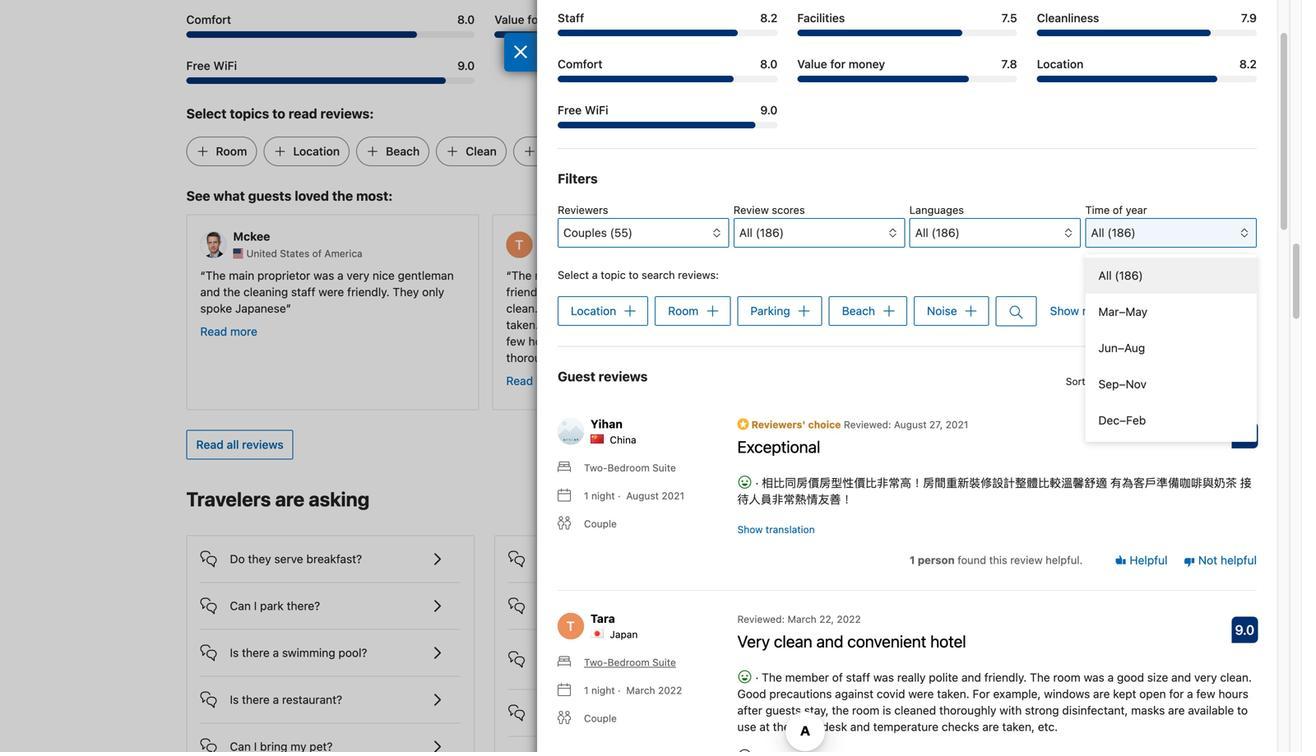 Task type: locate. For each thing, give the bounding box(es) containing it.
there inside button
[[550, 599, 578, 613]]

0 vertical spatial select
[[186, 106, 227, 121]]

0 vertical spatial good
[[541, 302, 570, 315]]

i
[[254, 599, 257, 613], [636, 706, 639, 720]]

2022 up pay?
[[658, 684, 682, 696]]

10
[[1238, 427, 1253, 443]]

a inside 'button'
[[273, 693, 279, 706]]

and down the select a topic to search reviews:
[[694, 285, 713, 299]]

a left topic
[[592, 269, 598, 281]]

precautions
[[573, 302, 636, 315], [770, 687, 832, 701]]

1 vertical spatial free
[[558, 103, 582, 117]]

0 horizontal spatial value
[[495, 13, 525, 26]]

the member of staff was really polite and friendly. the room was a good size and very clean. good precautions against covid were taken. for example, windows are kept open for a few hours after guests stay, the room is cleaned thoroughly with strong disinfectant, masks are available to use at the front desk and temperature checks are taken, etc.
[[738, 670, 1252, 733]]

windows up strong
[[1044, 687, 1090, 701]]

0 vertical spatial value for money 7.8 meter
[[495, 31, 783, 38]]

stay,
[[629, 334, 653, 348], [805, 703, 829, 717]]

good
[[541, 302, 570, 315], [738, 687, 767, 701]]

"
[[286, 302, 291, 315], [842, 318, 847, 332]]

1 horizontal spatial reviews
[[599, 368, 648, 384]]

8.2 for the top location 8.2 meter
[[1074, 13, 1092, 26]]

precautions down topic
[[573, 302, 636, 315]]

does this property have non- smoking rooms?
[[538, 644, 693, 674]]

can i park there?
[[230, 599, 320, 613]]

1 vertical spatial i
[[636, 706, 639, 720]]

night down china
[[592, 490, 615, 501]]

guests right what
[[248, 188, 292, 204]]

read left the 'guest'
[[506, 374, 533, 388]]

1 horizontal spatial read more button
[[506, 373, 564, 389]]

3 all (186) button from the left
[[1086, 218, 1257, 248]]

1 vertical spatial nice
[[848, 285, 870, 299]]

against up desk
[[835, 687, 874, 701]]

room down search
[[668, 304, 699, 318]]

cleaned inside " the member of staff was really polite and friendly. the room was a good size and very clean. good precautions against covid were taken. for example, windows are kept open for a few hours after guests stay, the room is cleaned thoroughly with...
[[719, 334, 761, 348]]

a right ask
[[931, 662, 937, 676]]

staff down proprietor
[[291, 285, 316, 299]]

show down it
[[1051, 304, 1080, 318]]

of down very clean and convenient hotel on the right of the page
[[833, 670, 843, 684]]

night up the how and when do i pay?
[[592, 684, 615, 696]]

most:
[[356, 188, 393, 204]]

1 vertical spatial august
[[626, 490, 659, 501]]

0 vertical spatial really
[[647, 269, 676, 282]]

have left instant
[[848, 705, 873, 719]]

for
[[528, 13, 543, 26], [831, 57, 846, 71], [739, 318, 753, 332], [1170, 687, 1184, 701]]

2 all (186) button from the left
[[910, 218, 1081, 248]]

all (186) button up japan image
[[734, 218, 905, 248]]

1 vertical spatial covid
[[877, 687, 906, 701]]

reviewed: right "choice"
[[844, 419, 892, 430]]

1 vertical spatial hotel
[[931, 631, 967, 651]]

against down search
[[639, 302, 677, 315]]

couple down 1 night · august 2021
[[584, 518, 617, 529]]

read left all
[[196, 438, 224, 451]]

free wifi up in
[[558, 103, 609, 117]]

more inside button
[[1083, 304, 1110, 318]]

wifi up in
[[585, 103, 609, 117]]

1 horizontal spatial had
[[1057, 269, 1077, 282]]

there up the does
[[550, 599, 578, 613]]

have
[[1051, 285, 1076, 299], [640, 644, 665, 658], [848, 705, 873, 719]]

all (186) for languages
[[916, 226, 960, 239]]

size up masks
[[1148, 670, 1169, 684]]

0 vertical spatial tara
[[539, 230, 564, 243]]

room
[[841, 269, 869, 282], [575, 285, 603, 299], [677, 334, 704, 348], [1054, 670, 1081, 684], [852, 703, 880, 717]]

tara up property
[[591, 612, 615, 625]]

1 horizontal spatial thoroughly
[[940, 703, 997, 717]]

main
[[229, 269, 254, 282]]

2022 right 22,
[[837, 613, 861, 625]]

value for money up the close image
[[495, 13, 583, 26]]

for inside the member of staff was really polite and friendly. the room was a good size and very clean. good precautions against covid were taken. for example, windows are kept open for a few hours after guests stay, the room is cleaned thoroughly with strong disinfectant, masks are available to use at the front desk and temperature checks are taken, etc.
[[1170, 687, 1184, 701]]

review
[[1011, 554, 1043, 566]]

this is a carousel with rotating slides. it displays featured reviews of the property. use the next and previous buttons to navigate. region
[[173, 208, 1105, 417]]

1 vertical spatial member
[[785, 670, 829, 684]]

show inside list of reviews region
[[738, 524, 763, 535]]

night for yihan
[[592, 490, 615, 501]]

spoke
[[200, 302, 232, 315]]

0 vertical spatial room
[[216, 144, 247, 158]]

money
[[546, 13, 583, 26], [849, 57, 885, 71]]

all (186) inside all (186) link
[[1099, 269, 1143, 282]]

all (186) button down year
[[1086, 218, 1257, 248]]

japan up property
[[610, 629, 638, 640]]

example, up "with"
[[994, 687, 1041, 701]]

select
[[186, 106, 227, 121], [558, 269, 589, 281]]

yihan
[[591, 417, 623, 431]]

1 vertical spatial is
[[707, 334, 716, 348]]

beach up most:
[[386, 144, 420, 158]]

comfort 8.0 meter
[[186, 31, 475, 38], [558, 76, 778, 82]]

the inside " the member of staff was really polite and friendly. the room was a good size and very clean. good precautions against covid were taken. for example, windows are kept open for a few hours after guests stay, the room is cleaned thoroughly with...
[[656, 334, 673, 348]]

was inside " the main proprietor was a very nice gentleman and the cleaning staff were friendly.  they only spoke japanese
[[314, 269, 334, 282]]

all inside all (186) link
[[1099, 269, 1112, 282]]

see
[[186, 188, 210, 204]]

and
[[711, 269, 731, 282], [1024, 269, 1044, 282], [200, 285, 220, 299], [694, 285, 713, 299], [994, 285, 1014, 299], [817, 631, 844, 651], [962, 670, 982, 684], [1172, 670, 1192, 684], [565, 706, 585, 720], [851, 720, 870, 733]]

1 for 待人員非常熱情友善！
[[584, 490, 589, 501]]

very inside " the member of staff was really polite and friendly. the room was a good size and very clean. good precautions against covid were taken. for example, windows are kept open for a few hours after guests stay, the room is cleaned thoroughly with...
[[716, 285, 739, 299]]

0 vertical spatial this
[[990, 554, 1008, 566]]

they
[[248, 552, 271, 566]]

1 vertical spatial few
[[1197, 687, 1216, 701]]

read more
[[200, 325, 258, 338], [813, 341, 870, 355], [506, 374, 564, 388]]

0 horizontal spatial march
[[626, 684, 656, 696]]

more for "
[[843, 341, 870, 355]]

1 horizontal spatial wifi
[[585, 103, 609, 117]]

1 vertical spatial stay,
[[805, 703, 829, 717]]

do
[[620, 706, 633, 720]]

0 vertical spatial couple
[[584, 518, 617, 529]]

tara inside "tara japan"
[[539, 230, 564, 243]]

0 horizontal spatial covid
[[681, 302, 709, 315]]

0 horizontal spatial member
[[535, 269, 579, 282]]

1 horizontal spatial free
[[558, 103, 582, 117]]

0 horizontal spatial stay,
[[629, 334, 653, 348]]

and right search
[[711, 269, 731, 282]]

couples
[[564, 226, 607, 239]]

friendly. left they
[[347, 285, 390, 299]]

0 horizontal spatial room
[[216, 144, 247, 158]]

were inside the member of staff was really polite and friendly. the room was a good size and very clean. good precautions against covid were taken. for example, windows are kept open for a few hours after guests stay, the room is cleaned thoroughly with strong disinfectant, masks are available to use at the front desk and temperature checks are taken, etc.
[[909, 687, 934, 701]]

0 horizontal spatial good
[[639, 285, 666, 299]]

1 horizontal spatial this
[[990, 554, 1008, 566]]

0 vertical spatial few
[[506, 334, 526, 348]]

a down the select a topic to search reviews:
[[630, 285, 636, 299]]

reviewed: for reviewed: august 27, 2021
[[844, 419, 892, 430]]

friendly. up "with"
[[985, 670, 1027, 684]]

to right the available
[[1238, 703, 1248, 717]]

jun–aug
[[1099, 341, 1146, 355]]

is
[[538, 599, 547, 613], [230, 646, 239, 659], [230, 693, 239, 706]]

reviews right all
[[242, 438, 284, 451]]

i inside can i park there? button
[[254, 599, 257, 613]]

0 vertical spatial 2022
[[837, 613, 861, 625]]

· down china
[[618, 490, 621, 501]]

read more button for the member of staff was really polite and friendly. the room was a good size and very clean. good precautions against covid were taken. for example, windows are kept open for a few hours after guests stay, the room is cleaned thoroughly with...
[[506, 373, 564, 389]]

reviews: right read
[[321, 106, 374, 121]]

select a topic to search reviews:
[[558, 269, 719, 281]]

hotel inside the room number was surprisingly big and it had a very nice view. it is a small hotel and didn't have too many guests. we had a very pleasant stay there.
[[965, 285, 991, 299]]

0 horizontal spatial reviewed:
[[738, 613, 785, 625]]

front
[[793, 720, 819, 733]]

very inside " the main proprietor was a very nice gentleman and the cleaning staff were friendly.  they only spoke japanese
[[347, 269, 370, 282]]

member
[[535, 269, 579, 282], [785, 670, 829, 684]]

1 vertical spatial couple
[[584, 712, 617, 724]]

8.0
[[457, 13, 475, 26], [760, 57, 778, 71]]

is inside 'button'
[[230, 693, 239, 706]]

is there a swimming pool?
[[230, 646, 367, 659]]

were left parking
[[712, 302, 738, 315]]

clean
[[466, 144, 497, 158]]

select down "tara japan"
[[558, 269, 589, 281]]

1 vertical spatial good
[[1117, 670, 1145, 684]]

china
[[610, 434, 637, 445]]

value for money 7.8 meter down staff on the left top
[[495, 31, 783, 38]]

kept down the select a topic to search reviews:
[[683, 318, 706, 332]]

ask
[[907, 662, 928, 676]]

suite
[[653, 657, 676, 668]]

size inside " the member of staff was really polite and friendly. the room was a good size and very clean. good precautions against covid were taken. for example, windows are kept open for a few hours after guests stay, the room is cleaned thoroughly with...
[[669, 285, 690, 299]]

value
[[495, 13, 525, 26], [798, 57, 828, 71]]

0 horizontal spatial beach
[[386, 144, 420, 158]]

etc.
[[1038, 720, 1058, 733]]

location 8.2 meter down the 7.5
[[803, 31, 1092, 38]]

read for the main proprietor was a very nice gentleman and the cleaning staff were friendly.  they only spoke japanese
[[200, 325, 227, 338]]

value up the close image
[[495, 13, 525, 26]]

2 horizontal spatial reviews
[[1089, 375, 1124, 387]]

is there an airport shuttle service?
[[538, 599, 719, 613]]

nice up they
[[373, 269, 395, 282]]

size inside the member of staff was really polite and friendly. the room was a good size and very clean. good precautions against covid were taken. for example, windows are kept open for a few hours after guests stay, the room is cleaned thoroughly with strong disinfectant, masks are available to use at the front desk and temperature checks are taken, etc.
[[1148, 670, 1169, 684]]

read down spoke
[[200, 325, 227, 338]]

1 vertical spatial comfort
[[558, 57, 603, 71]]

stay, up guest reviews
[[629, 334, 653, 348]]

hours up the 'guest'
[[529, 334, 559, 348]]

1 vertical spatial value for money 7.8 meter
[[798, 76, 1018, 82]]

show left translation
[[738, 524, 763, 535]]

tara
[[539, 230, 564, 243], [591, 612, 615, 625]]

helpful button
[[1115, 552, 1168, 569]]

read more button for "
[[813, 340, 870, 356]]

thoroughly inside the member of staff was really polite and friendly. the room was a good size and very clean. good precautions against covid were taken. for example, windows are kept open for a few hours after guests stay, the room is cleaned thoroughly with strong disinfectant, masks are available to use at the front desk and temperature checks are taken, etc.
[[940, 703, 997, 717]]

0 vertical spatial 1
[[584, 490, 589, 501]]

8.2
[[761, 11, 778, 25], [1074, 13, 1092, 26], [1240, 57, 1257, 71]]

1 vertical spatial were
[[712, 302, 738, 315]]

0 horizontal spatial an
[[581, 599, 594, 613]]

1 vertical spatial room
[[668, 304, 699, 318]]

all for review scores
[[740, 226, 753, 239]]

read all reviews
[[196, 438, 284, 451]]

can
[[230, 599, 251, 613]]

7.8 left facilities
[[767, 13, 783, 26]]

really right topic
[[647, 269, 676, 282]]

japan
[[553, 248, 581, 259], [859, 248, 887, 259], [610, 629, 638, 640]]

staff inside " the member of staff was really polite and friendly. the room was a good size and very clean. good precautions against covid were taken. for example, windows are kept open for a few hours after guests stay, the room is cleaned thoroughly with...
[[596, 269, 620, 282]]

location 8.2 meter
[[803, 31, 1092, 38], [1037, 76, 1257, 82]]

there for is there a swimming pool?
[[242, 646, 270, 659]]

1 horizontal spatial value for money
[[798, 57, 885, 71]]

windows inside " the member of staff was really polite and friendly. the room was a good size and very clean. good precautions against covid were taken. for example, windows are kept open for a few hours after guests stay, the room is cleaned thoroughly with...
[[613, 318, 660, 332]]

there inside 'button'
[[242, 693, 270, 706]]

value for money
[[495, 13, 583, 26], [798, 57, 885, 71]]

tara inside list of reviews region
[[591, 612, 615, 625]]

0 horizontal spatial select
[[186, 106, 227, 121]]

0 vertical spatial reviewed:
[[844, 419, 892, 430]]

ask a question button
[[897, 655, 997, 684]]

1 all (186) button from the left
[[734, 218, 905, 248]]

there
[[550, 599, 578, 613], [242, 646, 270, 659], [242, 693, 270, 706]]

1 horizontal spatial reviews:
[[678, 269, 719, 281]]

read for the member of staff was really polite and friendly. the room was a good size and very clean. good precautions against covid were taken. for example, windows are kept open for a few hours after guests stay, the room is cleaned thoroughly with...
[[506, 374, 533, 388]]

select left topics
[[186, 106, 227, 121]]

0 horizontal spatial comfort 8.0 meter
[[186, 31, 475, 38]]

1 vertical spatial good
[[738, 687, 767, 701]]

staff 8.2 meter
[[558, 30, 778, 36]]

thoroughly inside " the member of staff was really polite and friendly. the room was a good size and very clean. good precautions against covid were taken. for example, windows are kept open for a few hours after guests stay, the room is cleaned thoroughly with...
[[506, 351, 564, 364]]

all (186) button for time of year
[[1086, 218, 1257, 248]]

cleaned
[[719, 334, 761, 348], [895, 703, 937, 717]]

very inside the member of staff was really polite and friendly. the room was a good size and very clean. good precautions against covid were taken. for example, windows are kept open for a few hours after guests stay, the room is cleaned thoroughly with strong disinfectant, masks are available to use at the front desk and temperature checks are taken, etc.
[[1195, 670, 1218, 684]]

had down small
[[927, 302, 947, 315]]

a down "america"
[[337, 269, 344, 282]]

is for is there an airport shuttle service?
[[538, 599, 547, 613]]

few inside " the member of staff was really polite and friendly. the room was a good size and very clean. good precautions against covid were taken. for example, windows are kept open for a few hours after guests stay, the room is cleaned thoroughly with...
[[506, 334, 526, 348]]

service?
[[675, 599, 719, 613]]

is inside the room number was surprisingly big and it had a very nice view. it is a small hotel and didn't have too many guests. we had a very pleasant stay there.
[[913, 285, 921, 299]]

read more for the main proprietor was a very nice gentleman and the cleaning staff were friendly.  they only spoke japanese
[[200, 325, 258, 338]]

windows
[[613, 318, 660, 332], [1044, 687, 1090, 701]]

1 horizontal spatial after
[[738, 703, 763, 717]]

nice up many
[[848, 285, 870, 299]]

1 horizontal spatial 8.0
[[760, 57, 778, 71]]

august left 27, at the right
[[894, 419, 927, 430]]

1 night from the top
[[592, 490, 615, 501]]

guests inside the member of staff was really polite and friendly. the room was a good size and very clean. good precautions against covid were taken. for example, windows are kept open for a few hours after guests stay, the room is cleaned thoroughly with strong disinfectant, masks are available to use at the front desk and temperature checks are taken, etc.
[[766, 703, 801, 717]]

1 horizontal spatial 2021
[[946, 419, 969, 430]]

all (186) for time of year
[[1092, 226, 1136, 239]]

there for is there a restaurant?
[[242, 693, 270, 706]]

an left 'airport'
[[581, 599, 594, 613]]

have inside the room number was surprisingly big and it had a very nice view. it is a small hotel and didn't have too many guests. we had a very pleasant stay there.
[[1051, 285, 1076, 299]]

of left year
[[1113, 204, 1123, 216]]

0 vertical spatial size
[[669, 285, 690, 299]]

1 vertical spatial clean.
[[1221, 670, 1252, 684]]

8.0 for the bottom comfort 8.0 meter
[[760, 57, 778, 71]]

read more button for the main proprietor was a very nice gentleman and the cleaning staff were friendly.  they only spoke japanese
[[200, 323, 258, 340]]

0 horizontal spatial all (186) button
[[734, 218, 905, 248]]

windows inside the member of staff was really polite and friendly. the room was a good size and very clean. good precautions against covid were taken. for example, windows are kept open for a few hours after guests stay, the room is cleaned thoroughly with strong disinfectant, masks are available to use at the front desk and temperature checks are taken, etc.
[[1044, 687, 1090, 701]]

8.0 for topmost comfort 8.0 meter
[[457, 13, 475, 26]]

sep–nov link
[[1086, 366, 1257, 402]]

show inside button
[[1051, 304, 1080, 318]]

1 vertical spatial there
[[242, 646, 270, 659]]

two-
[[584, 657, 608, 668]]

stay, up the front
[[805, 703, 829, 717]]

taken. inside the member of staff was really polite and friendly. the room was a good size and very clean. good precautions against covid were taken. for example, windows are kept open for a few hours after guests stay, the room is cleaned thoroughly with strong disinfectant, masks are available to use at the front desk and temperature checks are taken, etc.
[[937, 687, 970, 701]]

beach down view.
[[842, 304, 875, 318]]

1 horizontal spatial beach
[[842, 304, 875, 318]]

location
[[803, 13, 850, 26], [1037, 57, 1084, 71], [293, 144, 340, 158], [571, 304, 617, 318]]

we up desk
[[828, 705, 844, 719]]

value for money 7.8 meter down facilities 7.5 meter
[[798, 76, 1018, 82]]

proprietor
[[258, 269, 310, 282]]

(186)
[[756, 226, 784, 239], [932, 226, 960, 239], [1108, 226, 1136, 239], [1115, 269, 1143, 282]]

breakfast?
[[306, 552, 362, 566]]

choice
[[809, 419, 841, 430]]

0 horizontal spatial had
[[927, 302, 947, 315]]

an for instant
[[876, 705, 889, 719]]

2 " from the left
[[506, 269, 512, 282]]

show translation link
[[738, 522, 815, 537]]

were inside " the member of staff was really polite and friendly. the room was a good size and very clean. good precautions against covid were taken. for example, windows are kept open for a few hours after guests stay, the room is cleaned thoroughly with...
[[712, 302, 738, 315]]

against inside the member of staff was really polite and friendly. the room was a good size and very clean. good precautions against covid were taken. for example, windows are kept open for a few hours after guests stay, the room is cleaned thoroughly with strong disinfectant, masks are available to use at the front desk and temperature checks are taken, etc.
[[835, 687, 874, 701]]

hotel up ask a question
[[931, 631, 967, 651]]

after inside " the member of staff was really polite and friendly. the room was a good size and very clean. good precautions against covid were taken. for example, windows are kept open for a few hours after guests stay, the room is cleaned thoroughly with...
[[562, 334, 587, 348]]

0 vertical spatial nice
[[373, 269, 395, 282]]

room inside the room number was surprisingly big and it had a very nice view. it is a small hotel and didn't have too many guests. we had a very pleasant stay there.
[[841, 269, 869, 282]]

(186) for languages
[[932, 226, 960, 239]]

2 night from the top
[[592, 684, 615, 696]]

reviews right the 'guest'
[[599, 368, 648, 384]]

0 vertical spatial is
[[913, 285, 921, 299]]

(186) up mar–may at the top of the page
[[1115, 269, 1143, 282]]

0 horizontal spatial 9.0
[[458, 59, 475, 72]]

the down main at the left top of the page
[[223, 285, 240, 299]]

couple for yihan
[[584, 518, 617, 529]]

march up pay?
[[626, 684, 656, 696]]

read
[[200, 325, 227, 338], [813, 341, 839, 355], [506, 374, 533, 388], [196, 438, 224, 451]]

0 horizontal spatial 2021
[[662, 490, 685, 501]]

2 vertical spatial 1
[[584, 684, 589, 696]]

had
[[1057, 269, 1077, 282], [927, 302, 947, 315]]

an inside is there an airport shuttle service? button
[[581, 599, 594, 613]]

size down search
[[669, 285, 690, 299]]

march
[[788, 613, 817, 625], [626, 684, 656, 696]]

an
[[581, 599, 594, 613], [876, 705, 889, 719]]

0 vertical spatial stay,
[[629, 334, 653, 348]]

value for money down facilities
[[798, 57, 885, 71]]

" for " the member of staff was really polite and friendly. the room was a good size and very clean. good precautions against covid were taken. for example, windows are kept open for a few hours after guests stay, the room is cleaned thoroughly with...
[[506, 269, 512, 282]]

have left non-
[[640, 644, 665, 658]]

0 vertical spatial wifi
[[213, 59, 237, 72]]

0 horizontal spatial windows
[[613, 318, 660, 332]]

dec–feb
[[1099, 413, 1146, 427]]

room
[[216, 144, 247, 158], [668, 304, 699, 318]]

1 horizontal spatial "
[[506, 269, 512, 282]]

1 vertical spatial windows
[[1044, 687, 1090, 701]]

a inside " the main proprietor was a very nice gentleman and the cleaning staff were friendly.  they only spoke japanese
[[337, 269, 344, 282]]

member down "tara japan"
[[535, 269, 579, 282]]

good down search
[[639, 285, 666, 299]]

in
[[582, 144, 592, 158]]

nice inside " the main proprietor was a very nice gentleman and the cleaning staff were friendly.  they only spoke japanese
[[373, 269, 395, 282]]

of right states
[[312, 248, 322, 259]]

sort reviews by:
[[1066, 375, 1141, 387]]

is up the does
[[538, 599, 547, 613]]

2 vertical spatial staff
[[846, 670, 871, 684]]

this inside does this property have non- smoking rooms?
[[569, 644, 588, 658]]

tara for tara
[[591, 612, 615, 625]]

free wifi up topics
[[186, 59, 237, 72]]

select for select topics to read reviews:
[[186, 106, 227, 121]]

0 horizontal spatial read more button
[[200, 323, 258, 340]]

to left read
[[272, 106, 285, 121]]

2 horizontal spatial is
[[913, 285, 921, 299]]

all (186) down review scores
[[740, 226, 784, 239]]

staff
[[596, 269, 620, 282], [291, 285, 316, 299], [846, 670, 871, 684]]

is inside button
[[538, 599, 547, 613]]

the inside " the main proprietor was a very nice gentleman and the cleaning staff were friendly.  they only spoke japanese
[[223, 285, 240, 299]]

0 horizontal spatial tara
[[539, 230, 564, 243]]

hours
[[529, 334, 559, 348], [1219, 687, 1249, 701]]

number
[[872, 269, 912, 282]]

i right do
[[636, 706, 639, 720]]

of inside filter reviews region
[[1113, 204, 1123, 216]]

" inside " the main proprietor was a very nice gentleman and the cleaning staff were friendly.  they only spoke japanese
[[200, 269, 206, 282]]

0 horizontal spatial read more
[[200, 325, 258, 338]]

covid down the select a topic to search reviews:
[[681, 302, 709, 315]]

free wifi for the rightmost free wifi 9.0 meter
[[558, 103, 609, 117]]

couple
[[584, 518, 617, 529], [584, 712, 617, 724]]

august down china
[[626, 490, 659, 501]]

few
[[506, 334, 526, 348], [1197, 687, 1216, 701]]

is inside button
[[230, 646, 239, 659]]

show translation
[[738, 524, 815, 535]]

cleaned inside the member of staff was really polite and friendly. the room was a good size and very clean. good precautions against covid were taken. for example, windows are kept open for a few hours after guests stay, the room is cleaned thoroughly with strong disinfectant, masks are available to use at the front desk and temperature checks are taken, etc.
[[895, 703, 937, 717]]

8.2 for location 8.2 meter to the bottom
[[1240, 57, 1257, 71]]

and up pleasant
[[994, 285, 1014, 299]]

1 horizontal spatial good
[[1117, 670, 1145, 684]]

(186) down languages
[[932, 226, 960, 239]]

review scores
[[734, 204, 805, 216]]

show for show translation
[[738, 524, 763, 535]]

there for is there an airport shuttle service?
[[550, 599, 578, 613]]

1 horizontal spatial tara
[[591, 612, 615, 625]]

2 couple from the top
[[584, 712, 617, 724]]

" inside " the member of staff was really polite and friendly. the room was a good size and very clean. good precautions against covid were taken. for example, windows are kept open for a few hours after guests stay, the room is cleaned thoroughly with...
[[506, 269, 512, 282]]

america
[[325, 248, 363, 259]]

cleanliness 7.9 meter
[[1037, 30, 1257, 36]]

topic
[[601, 269, 626, 281]]

good up use
[[738, 687, 767, 701]]

27,
[[930, 419, 943, 430]]

not
[[1199, 554, 1218, 567]]

0 horizontal spatial good
[[541, 302, 570, 315]]

1 vertical spatial reviewed:
[[738, 613, 785, 625]]

close image
[[513, 45, 528, 58]]

exceptional
[[738, 437, 821, 456]]

free wifi 9.0 meter
[[186, 77, 475, 84], [558, 122, 778, 128]]

translation
[[766, 524, 815, 535]]

comfort
[[186, 13, 231, 26], [558, 57, 603, 71]]

0 vertical spatial 2021
[[946, 419, 969, 430]]

1 " from the left
[[200, 269, 206, 282]]

" for " the main proprietor was a very nice gentleman and the cleaning staff were friendly.  they only spoke japanese
[[200, 269, 206, 282]]

more for the main proprietor was a very nice gentleman and the cleaning staff were friendly.  they only spoke japanese
[[230, 325, 258, 338]]

1 vertical spatial 9.0
[[761, 103, 778, 117]]

1 vertical spatial against
[[835, 687, 874, 701]]

not helpful button
[[1184, 552, 1257, 569]]

2 vertical spatial is
[[230, 693, 239, 706]]

guests up with...
[[590, 334, 626, 348]]

reviews for sort
[[1089, 375, 1124, 387]]

0 vertical spatial have
[[1051, 285, 1076, 299]]

nice inside the room number was surprisingly big and it had a very nice view. it is a small hotel and didn't have too many guests. we had a very pleasant stay there.
[[848, 285, 870, 299]]

value for money 7.8 meter
[[495, 31, 783, 38], [798, 76, 1018, 82]]

1 couple from the top
[[584, 518, 617, 529]]

all down review
[[740, 226, 753, 239]]

0 vertical spatial free
[[186, 59, 210, 72]]

0 vertical spatial i
[[254, 599, 257, 613]]

room down topics
[[216, 144, 247, 158]]

open inside " the member of staff was really polite and friendly. the room was a good size and very clean. good precautions against covid were taken. for example, windows are kept open for a few hours after guests stay, the room is cleaned thoroughly with...
[[709, 318, 736, 332]]

1 vertical spatial kept
[[1113, 687, 1137, 701]]

read all reviews button
[[186, 430, 294, 460]]

7.9
[[1242, 11, 1257, 25]]

japan inside "tara japan"
[[553, 248, 581, 259]]

0 vertical spatial hotel
[[965, 285, 991, 299]]

0 vertical spatial march
[[788, 613, 817, 625]]

kept inside the member of staff was really polite and friendly. the room was a good size and very clean. good precautions against covid were taken. for example, windows are kept open for a few hours after guests stay, the room is cleaned thoroughly with strong disinfectant, masks are available to use at the front desk and temperature checks are taken, etc.
[[1113, 687, 1137, 701]]

member inside " the member of staff was really polite and friendly. the room was a good size and very clean. good precautions against covid were taken. for example, windows are kept open for a few hours after guests stay, the room is cleaned thoroughly with...
[[535, 269, 579, 282]]

1 vertical spatial select
[[558, 269, 589, 281]]

有為客戶準備咖啡與奶茶
[[1111, 476, 1238, 489]]

1 vertical spatial precautions
[[770, 687, 832, 701]]

after inside the member of staff was really polite and friendly. the room was a good size and very clean. good precautions against covid were taken. for example, windows are kept open for a few hours after guests stay, the room is cleaned thoroughly with strong disinfectant, masks are available to use at the front desk and temperature checks are taken, etc.
[[738, 703, 763, 717]]

tara japan
[[539, 230, 581, 259]]

facilities
[[798, 11, 845, 25]]

reviewed: for reviewed: march 22, 2022
[[738, 613, 785, 625]]

kept up masks
[[1113, 687, 1137, 701]]



Task type: vqa. For each thing, say whether or not it's contained in the screenshot.
Miami image
no



Task type: describe. For each thing, give the bounding box(es) containing it.
travelers are asking
[[186, 487, 370, 511]]

all (186) link
[[1086, 258, 1257, 294]]

time of year
[[1086, 204, 1148, 216]]

1 vertical spatial value
[[798, 57, 828, 71]]

is inside " the member of staff was really polite and friendly. the room was a good size and very clean. good precautions against covid were taken. for example, windows are kept open for a few hours after guests stay, the room is cleaned thoroughly with...
[[707, 334, 716, 348]]

0 vertical spatial "
[[286, 302, 291, 315]]

have inside does this property have non- smoking rooms?
[[640, 644, 665, 658]]

covid inside the member of staff was really polite and friendly. the room was a good size and very clean. good precautions against covid were taken. for example, windows are kept open for a few hours after guests stay, the room is cleaned thoroughly with strong disinfectant, masks are available to use at the front desk and temperature checks are taken, etc.
[[877, 687, 906, 701]]

an for airport
[[581, 599, 594, 613]]

hours inside the member of staff was really polite and friendly. the room was a good size and very clean. good precautions against covid were taken. for example, windows are kept open for a few hours after guests stay, the room is cleaned thoroughly with strong disinfectant, masks are available to use at the front desk and temperature checks are taken, etc.
[[1219, 687, 1249, 701]]

0 vertical spatial location 8.2 meter
[[803, 31, 1092, 38]]

a up too
[[813, 285, 819, 299]]

read for "
[[813, 341, 839, 355]]

all (186) button for review scores
[[734, 218, 905, 248]]

clean. inside " the member of staff was really polite and friendly. the room was a good size and very clean. good precautions against covid were taken. for example, windows are kept open for a few hours after guests stay, the room is cleaned thoroughly with...
[[506, 302, 538, 315]]

helpful
[[1221, 554, 1257, 567]]

read more for "
[[813, 341, 870, 355]]

loved
[[295, 188, 329, 204]]

guest reviews
[[558, 368, 648, 384]]

0 horizontal spatial money
[[546, 13, 583, 26]]

are inside " the member of staff was really polite and friendly. the room was a good size and very clean. good precautions against covid were taken. for example, windows are kept open for a few hours after guests stay, the room is cleaned thoroughly with...
[[663, 318, 679, 332]]

select topics to read reviews:
[[186, 106, 374, 121]]

reviewers' choice
[[749, 419, 841, 430]]

do they serve breakfast?
[[230, 552, 362, 566]]

found
[[958, 554, 987, 566]]

good inside " the member of staff was really polite and friendly. the room was a good size and very clean. good precautions against covid were taken. for example, windows are kept open for a few hours after guests stay, the room is cleaned thoroughly with...
[[639, 285, 666, 299]]

are down most
[[983, 720, 1000, 733]]

0 vertical spatial had
[[1057, 269, 1077, 282]]

wifi for the rightmost free wifi 9.0 meter
[[585, 103, 609, 117]]

all (186) for review scores
[[740, 226, 784, 239]]

really inside " the member of staff was really polite and friendly. the room was a good size and very clean. good precautions against covid were taken. for example, windows are kept open for a few hours after guests stay, the room is cleaned thoroughly with...
[[647, 269, 676, 282]]

all for languages
[[916, 226, 929, 239]]

a left small
[[925, 285, 931, 299]]

to left most
[[972, 705, 983, 719]]

night for tara
[[592, 684, 615, 696]]

are left asking
[[275, 487, 305, 511]]

guests inside " the member of staff was really polite and friendly. the room was a good size and very clean. good precautions against covid were taken. for example, windows are kept open for a few hours after guests stay, the room is cleaned thoroughly with...
[[590, 334, 626, 348]]

a left swimming
[[273, 646, 279, 659]]

do
[[230, 552, 245, 566]]

view.
[[873, 285, 900, 299]]

polite inside the member of staff was really polite and friendly. the room was a good size and very clean. good precautions against covid were taken. for example, windows are kept open for a few hours after guests stay, the room is cleaned thoroughly with strong disinfectant, masks are available to use at the front desk and temperature checks are taken, etc.
[[929, 670, 959, 684]]

question
[[940, 662, 987, 676]]

1 vertical spatial march
[[626, 684, 656, 696]]

only
[[422, 285, 445, 299]]

a down parking
[[757, 318, 763, 332]]

7.5
[[1002, 11, 1018, 25]]

this inside list of reviews region
[[990, 554, 1008, 566]]

with
[[1000, 703, 1022, 717]]

scored 10 element
[[1232, 422, 1258, 448]]

1 horizontal spatial comfort
[[558, 57, 603, 71]]

1 vertical spatial reviews:
[[678, 269, 719, 281]]

hotel inside list of reviews region
[[931, 631, 967, 651]]

is there an airport shuttle service? button
[[509, 583, 769, 616]]

covid inside " the member of staff was really polite and friendly. the room was a good size and very clean. good precautions against covid were taken. for example, windows are kept open for a few hours after guests stay, the room is cleaned thoroughly with...
[[681, 302, 709, 315]]

free wifi for free wifi 9.0 meter to the left
[[186, 59, 237, 72]]

select for select a topic to search reviews:
[[558, 269, 589, 281]]

1 person found this review helpful.
[[910, 554, 1083, 566]]

are right masks
[[1169, 703, 1185, 717]]

member inside the member of staff was really polite and friendly. the room was a good size and very clean. good precautions against covid were taken. for example, windows are kept open for a few hours after guests stay, the room is cleaned thoroughly with strong disinfectant, masks are available to use at the front desk and temperature checks are taken, etc.
[[785, 670, 829, 684]]

serve
[[274, 552, 303, 566]]

kept inside " the member of staff was really polite and friendly. the room was a good size and very clean. good precautions against covid were taken. for example, windows are kept open for a few hours after guests stay, the room is cleaned thoroughly with...
[[683, 318, 706, 332]]

1 vertical spatial had
[[927, 302, 947, 315]]

taken. inside " the member of staff was really polite and friendly. the room was a good size and very clean. good precautions against covid were taken. for example, windows are kept open for a few hours after guests stay, the room is cleaned thoroughly with...
[[506, 318, 539, 332]]

is inside the member of staff was really polite and friendly. the room was a good size and very clean. good precautions against covid were taken. for example, windows are kept open for a few hours after guests stay, the room is cleaned thoroughly with strong disinfectant, masks are available to use at the front desk and temperature checks are taken, etc.
[[883, 703, 892, 717]]

topics
[[230, 106, 269, 121]]

to inside the member of staff was really polite and friendly. the room was a good size and very clean. good precautions against covid were taken. for example, windows are kept open for a few hours after guests stay, the room is cleaned thoroughly with strong disinfectant, masks are available to use at the front desk and temperature checks are taken, etc.
[[1238, 703, 1248, 717]]

for inside the member of staff was really polite and friendly. the room was a good size and very clean. good precautions against covid were taken. for example, windows are kept open for a few hours after guests stay, the room is cleaned thoroughly with strong disinfectant, masks are available to use at the front desk and temperature checks are taken, etc.
[[973, 687, 990, 701]]

read inside read all reviews button
[[196, 438, 224, 451]]

what
[[213, 188, 245, 204]]

and inside " the main proprietor was a very nice gentleman and the cleaning staff were friendly.  they only spoke japanese
[[200, 285, 220, 299]]

friendly. inside " the member of staff was really polite and friendly. the room was a good size and very clean. good precautions against covid were taken. for example, windows are kept open for a few hours after guests stay, the room is cleaned thoroughly with...
[[506, 285, 549, 299]]

(186) for review scores
[[756, 226, 784, 239]]

1 horizontal spatial 7.8
[[1002, 57, 1018, 71]]

for inside " the member of staff was really polite and friendly. the room was a good size and very clean. good precautions against covid were taken. for example, windows are kept open for a few hours after guests stay, the room is cleaned thoroughly with...
[[542, 318, 560, 332]]

bedroom
[[608, 657, 650, 668]]

rooms?
[[586, 661, 625, 674]]

9.0 for free wifi 9.0 meter to the left
[[458, 59, 475, 72]]

sort
[[1066, 375, 1086, 387]]

precautions inside the member of staff was really polite and friendly. the room was a good size and very clean. good precautions against covid were taken. for example, windows are kept open for a few hours after guests stay, the room is cleaned thoroughly with strong disinfectant, masks are available to use at the front desk and temperature checks are taken, etc.
[[770, 687, 832, 701]]

1 horizontal spatial august
[[894, 419, 927, 430]]

couple for tara
[[584, 712, 617, 724]]

a up the available
[[1188, 687, 1194, 701]]

0 horizontal spatial free wifi 9.0 meter
[[186, 77, 475, 84]]

big
[[1004, 269, 1021, 282]]

9.0 for the rightmost free wifi 9.0 meter
[[761, 103, 778, 117]]

park
[[260, 599, 284, 613]]

all
[[227, 438, 239, 451]]

two-bedroom suite
[[584, 657, 676, 668]]

1 for staff
[[584, 684, 589, 696]]

does this property have non- smoking rooms? button
[[509, 630, 769, 676]]

pool?
[[339, 646, 367, 659]]

precautions inside " the member of staff was really polite and friendly. the room was a good size and very clean. good precautions against covid were taken. for example, windows are kept open for a few hours after guests stay, the room is cleaned thoroughly with...
[[573, 302, 636, 315]]

united states of america
[[246, 248, 363, 259]]

gentleman
[[398, 269, 454, 282]]

desk
[[822, 720, 848, 733]]

show more button
[[1051, 296, 1110, 326]]

staff
[[558, 11, 584, 25]]

is for is there a restaurant?
[[230, 693, 239, 706]]

good inside " the member of staff was really polite and friendly. the room was a good size and very clean. good precautions against covid were taken. for example, windows are kept open for a few hours after guests stay, the room is cleaned thoroughly with...
[[541, 302, 570, 315]]

parking
[[751, 304, 791, 318]]

1 vertical spatial 1
[[910, 554, 915, 566]]

the right loved
[[332, 188, 353, 204]]

guests.
[[865, 302, 904, 315]]

travelers
[[186, 487, 271, 511]]

and inside button
[[565, 706, 585, 720]]

reviewers'
[[752, 419, 806, 430]]

example, inside the member of staff was really polite and friendly. the room was a good size and very clean. good precautions against covid were taken. for example, windows are kept open for a few hours after guests stay, the room is cleaned thoroughly with strong disinfectant, masks are available to use at the front desk and temperature checks are taken, etc.
[[994, 687, 1041, 701]]

japan inside list of reviews region
[[610, 629, 638, 640]]

reviewed: march 22, 2022
[[738, 613, 861, 625]]

1 vertical spatial we
[[828, 705, 844, 719]]

0 horizontal spatial 2022
[[658, 684, 682, 696]]

相比同房價房型性價比非常高！房間重新裝修設計整體比較溫馨舒適 有為客戶準備咖啡與奶茶 接 待人員非常熱情友善！
[[738, 476, 1252, 506]]

example, inside " the member of staff was really polite and friendly. the room was a good size and very clean. good precautions against covid were taken. for example, windows are kept open for a few hours after guests stay, the room is cleaned thoroughly with...
[[563, 318, 610, 332]]

few inside the member of staff was really polite and friendly. the room was a good size and very clean. good precautions against covid were taken. for example, windows are kept open for a few hours after guests stay, the room is cleaned thoroughly with strong disinfectant, masks are available to use at the front desk and temperature checks are taken, etc.
[[1197, 687, 1216, 701]]

(186) for time of year
[[1108, 226, 1136, 239]]

all for time of year
[[1092, 226, 1105, 239]]

待人員非常熱情友善！
[[738, 492, 853, 506]]

show for show more
[[1051, 304, 1080, 318]]

free for free wifi 9.0 meter to the left
[[186, 59, 210, 72]]

of inside the member of staff was really polite and friendly. the room was a good size and very clean. good precautions against covid were taken. for example, windows are kept open for a few hours after guests stay, the room is cleaned thoroughly with strong disinfectant, masks are available to use at the front desk and temperature checks are taken, etc.
[[833, 670, 843, 684]]

year
[[1126, 204, 1148, 216]]

(55)
[[610, 226, 633, 239]]

22,
[[820, 613, 834, 625]]

scores
[[772, 204, 805, 216]]

united states of america image
[[233, 248, 243, 258]]

filters
[[558, 171, 598, 186]]

against inside " the member of staff was really polite and friendly. the room was a good size and very clean. good precautions against covid were taken. for example, windows are kept open for a few hours after guests stay, the room is cleaned thoroughly with...
[[639, 302, 677, 315]]

1 horizontal spatial have
[[848, 705, 873, 719]]

8.2 for staff 8.2 meter
[[761, 11, 778, 25]]

really inside the member of staff was really polite and friendly. the room was a good size and very clean. good precautions against covid were taken. for example, windows are kept open for a few hours after guests stay, the room is cleaned thoroughly with strong disinfectant, masks are available to use at the front desk and temperature checks are taken, etc.
[[898, 670, 926, 684]]

tara for tara japan
[[539, 230, 564, 243]]

0 horizontal spatial guests
[[248, 188, 292, 204]]

helpful
[[1127, 554, 1168, 567]]

friendly. inside " the main proprietor was a very nice gentleman and the cleaning staff were friendly.  they only spoke japanese
[[347, 285, 390, 299]]

0 vertical spatial value
[[495, 13, 525, 26]]

staff inside the member of staff was really polite and friendly. the room was a good size and very clean. good precautions against covid were taken. for example, windows are kept open for a few hours after guests stay, the room is cleaned thoroughly with strong disinfectant, masks are available to use at the front desk and temperature checks are taken, etc.
[[846, 670, 871, 684]]

we have an instant answer to most questions
[[828, 705, 1067, 719]]

staff inside " the main proprietor was a very nice gentleman and the cleaning staff were friendly.  they only spoke japanese
[[291, 285, 316, 299]]

good inside the member of staff was really polite and friendly. the room was a good size and very clean. good precautions against covid were taken. for example, windows are kept open for a few hours after guests stay, the room is cleaned thoroughly with strong disinfectant, masks are available to use at the front desk and temperature checks are taken, etc.
[[1117, 670, 1145, 684]]

masks
[[1132, 703, 1165, 717]]

reviewed: august 27, 2021
[[844, 419, 969, 430]]

japanese
[[235, 302, 286, 315]]

check-
[[543, 144, 582, 158]]

0 vertical spatial beach
[[386, 144, 420, 158]]

the inside " the main proprietor was a very nice gentleman and the cleaning staff were friendly.  they only spoke japanese
[[206, 269, 226, 282]]

property
[[591, 644, 637, 658]]

review
[[734, 204, 769, 216]]

for inside " the member of staff was really polite and friendly. the room was a good size and very clean. good precautions against covid were taken. for example, windows are kept open for a few hours after guests stay, the room is cleaned thoroughly with...
[[739, 318, 753, 332]]

many
[[833, 302, 862, 315]]

all (186) button for languages
[[910, 218, 1081, 248]]

filter reviews region
[[558, 169, 1257, 442]]

mar–may
[[1099, 305, 1148, 318]]

1 horizontal spatial money
[[849, 57, 885, 71]]

good inside the member of staff was really polite and friendly. the room was a good size and very clean. good precautions against covid were taken. for example, windows are kept open for a few hours after guests stay, the room is cleaned thoroughly with strong disinfectant, masks are available to use at the front desk and temperature checks are taken, etc.
[[738, 687, 767, 701]]

friendly. inside the member of staff was really polite and friendly. the room was a good size and very clean. good precautions against covid were taken. for example, windows are kept open for a few hours after guests stay, the room is cleaned thoroughly with strong disinfectant, masks are available to use at the front desk and temperature checks are taken, etc.
[[985, 670, 1027, 684]]

small
[[934, 285, 962, 299]]

1 vertical spatial location 8.2 meter
[[1037, 76, 1257, 82]]

were inside " the main proprietor was a very nice gentleman and the cleaning staff were friendly.  they only spoke japanese
[[319, 285, 344, 299]]

1 horizontal spatial room
[[668, 304, 699, 318]]

wifi for free wifi 9.0 meter to the left
[[213, 59, 237, 72]]

they
[[393, 285, 419, 299]]

0 vertical spatial reviews:
[[321, 106, 374, 121]]

1 night · march 2022
[[584, 684, 682, 696]]

clean. inside the member of staff was really polite and friendly. the room was a good size and very clean. good precautions against covid were taken. for example, windows are kept open for a few hours after guests stay, the room is cleaned thoroughly with strong disinfectant, masks are available to use at the front desk and temperature checks are taken, etc.
[[1221, 670, 1252, 684]]

· up do
[[618, 684, 621, 696]]

reviews for guest
[[599, 368, 648, 384]]

most
[[986, 705, 1012, 719]]

states
[[280, 248, 310, 259]]

of inside " the member of staff was really polite and friendly. the room was a good size and very clean. good precautions against covid were taken. for example, windows are kept open for a few hours after guests stay, the room is cleaned thoroughly with...
[[582, 269, 593, 282]]

there.
[[813, 318, 842, 332]]

and up answer
[[962, 670, 982, 684]]

very
[[738, 631, 770, 651]]

1 vertical spatial value for money
[[798, 57, 885, 71]]

is there a swimming pool? button
[[200, 630, 461, 663]]

and up the available
[[1172, 670, 1192, 684]]

more for the member of staff was really polite and friendly. the room was a good size and very clean. good precautions against covid were taken. for example, windows are kept open for a few hours after guests stay, the room is cleaned thoroughly with...
[[536, 374, 564, 388]]

there?
[[287, 599, 320, 613]]

· up 待人員非常熱情友善！
[[753, 476, 762, 489]]

接
[[1241, 476, 1252, 489]]

does
[[538, 644, 566, 658]]

a down small
[[950, 302, 956, 315]]

1 horizontal spatial free wifi 9.0 meter
[[558, 122, 778, 128]]

is for is there a swimming pool?
[[230, 646, 239, 659]]

the up desk
[[832, 703, 849, 717]]

i inside "how and when do i pay?" button
[[636, 706, 639, 720]]

convenient
[[848, 631, 927, 651]]

can i park there? button
[[200, 583, 461, 616]]

9.0 inside list of reviews region
[[1236, 622, 1255, 638]]

" the member of staff was really polite and friendly. the room was a good size and very clean. good precautions against covid were taken. for example, windows are kept open for a few hours after guests stay, the room is cleaned thoroughly with...
[[506, 269, 763, 364]]

read more for the member of staff was really polite and friendly. the room was a good size and very clean. good precautions against covid were taken. for example, windows are kept open for a few hours after guests stay, the room is cleaned thoroughly with...
[[506, 374, 564, 388]]

was inside the room number was surprisingly big and it had a very nice view. it is a small hotel and didn't have too many guests. we had a very pleasant stay there.
[[916, 269, 936, 282]]

· down very
[[753, 670, 762, 684]]

pay?
[[642, 706, 667, 720]]

cleanliness
[[1037, 11, 1100, 25]]

read
[[289, 106, 317, 121]]

1 vertical spatial comfort 8.0 meter
[[558, 76, 778, 82]]

and left it
[[1024, 269, 1044, 282]]

open inside the member of staff was really polite and friendly. the room was a good size and very clean. good precautions against covid were taken. for example, windows are kept open for a few hours after guests stay, the room is cleaned thoroughly with strong disinfectant, masks are available to use at the front desk and temperature checks are taken, etc.
[[1140, 687, 1167, 701]]

united
[[246, 248, 277, 259]]

reviews inside button
[[242, 438, 284, 451]]

the right at
[[773, 720, 790, 733]]

helpful.
[[1046, 554, 1083, 566]]

0 vertical spatial comfort 8.0 meter
[[186, 31, 475, 38]]

scored 9.0 element
[[1232, 617, 1258, 643]]

0 horizontal spatial value for money
[[495, 13, 583, 26]]

facilities 7.5 meter
[[798, 30, 1018, 36]]

1 horizontal spatial march
[[788, 613, 817, 625]]

are up 'disinfectant,'
[[1094, 687, 1110, 701]]

0 vertical spatial 7.8
[[767, 13, 783, 26]]

by:
[[1127, 375, 1141, 387]]

didn't
[[1017, 285, 1048, 299]]

polite inside " the member of staff was really polite and friendly. the room was a good size and very clean. good precautions against covid were taken. for example, windows are kept open for a few hours after guests stay, the room is cleaned thoroughly with...
[[679, 269, 708, 282]]

2 horizontal spatial japan
[[859, 248, 887, 259]]

restaurant?
[[282, 693, 342, 706]]

free for the rightmost free wifi 9.0 meter
[[558, 103, 582, 117]]

we inside the room number was surprisingly big and it had a very nice view. it is a small hotel and didn't have too many guests. we had a very pleasant stay there.
[[907, 302, 924, 315]]

stay, inside the member of staff was really polite and friendly. the room was a good size and very clean. good precautions against covid were taken. for example, windows are kept open for a few hours after guests stay, the room is cleaned thoroughly with strong disinfectant, masks are available to use at the front desk and temperature checks are taken, etc.
[[805, 703, 829, 717]]

hours inside " the member of staff was really polite and friendly. the room was a good size and very clean. good precautions against covid were taken. for example, windows are kept open for a few hours after guests stay, the room is cleaned thoroughly with...
[[529, 334, 559, 348]]

1 vertical spatial "
[[842, 318, 847, 332]]

mar–may link
[[1086, 294, 1257, 330]]

and down 22,
[[817, 631, 844, 651]]

japan image
[[845, 248, 855, 258]]

stay
[[1033, 302, 1055, 315]]

a up 'disinfectant,'
[[1108, 670, 1114, 684]]

1 horizontal spatial 2022
[[837, 613, 861, 625]]

list of reviews region
[[548, 396, 1267, 752]]

0 horizontal spatial comfort
[[186, 13, 231, 26]]

surprisingly
[[939, 269, 1001, 282]]

not helpful
[[1196, 554, 1257, 567]]

stay, inside " the member of staff was really polite and friendly. the room was a good size and very clean. good precautions against covid were taken. for example, windows are kept open for a few hours after guests stay, the room is cleaned thoroughly with...
[[629, 334, 653, 348]]

and right desk
[[851, 720, 870, 733]]

the inside the room number was surprisingly big and it had a very nice view. it is a small hotel and didn't have too many guests. we had a very pleasant stay there.
[[818, 269, 838, 282]]

to right topic
[[629, 269, 639, 281]]



